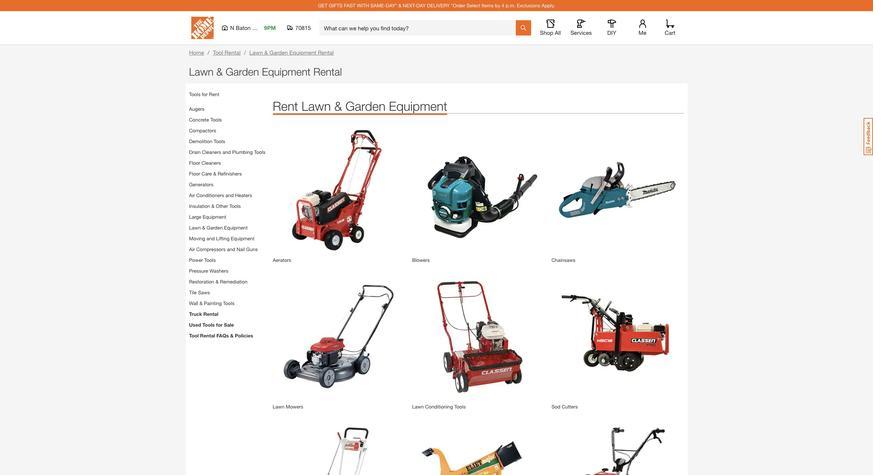 Task type: describe. For each thing, give the bounding box(es) containing it.
tool rental
[[213, 49, 241, 56]]

generators link
[[189, 182, 214, 188]]

fast
[[344, 2, 356, 8]]

concrete
[[189, 117, 209, 123]]

1 vertical spatial lawn & garden equipment rental
[[189, 66, 342, 78]]

me button
[[632, 20, 654, 36]]

tools right painting
[[223, 301, 235, 307]]

compactors
[[189, 128, 216, 134]]

large equipment link
[[189, 214, 227, 220]]

floor cleaners link
[[189, 160, 221, 166]]

other
[[216, 203, 228, 209]]

demolition tools link
[[189, 139, 225, 144]]

remediation
[[220, 279, 248, 285]]

air conditioners and heaters
[[189, 193, 252, 199]]

lawn conditioning tools image
[[413, 271, 545, 404]]

moving
[[189, 236, 205, 242]]

0 horizontal spatial rent
[[209, 91, 219, 97]]

generators
[[189, 182, 214, 188]]

tools down the truck rental
[[203, 322, 215, 328]]

get
[[318, 2, 328, 8]]

rental for truck rental
[[204, 312, 219, 317]]

sod cutters image
[[552, 271, 685, 404]]

large equipment
[[189, 214, 227, 220]]

heaters
[[235, 193, 252, 199]]

day
[[417, 2, 426, 8]]

tillers image
[[552, 418, 685, 476]]

rent lawn & garden equipment
[[273, 99, 448, 114]]

moving and lifting equipment
[[189, 236, 255, 242]]

floor care & refinishers
[[189, 171, 242, 177]]

aerators link
[[273, 257, 291, 263]]

sod
[[552, 404, 561, 410]]

same-
[[371, 2, 386, 8]]

saws
[[198, 290, 210, 296]]

day*
[[386, 2, 397, 8]]

tools up augers link
[[189, 91, 201, 97]]

lawn conditioning tools
[[413, 404, 466, 410]]

trimmers & edgers image
[[273, 418, 406, 476]]

*order
[[452, 2, 466, 8]]

diy button
[[601, 20, 624, 36]]

used
[[189, 322, 201, 328]]

drain
[[189, 149, 201, 155]]

power tools
[[189, 257, 216, 263]]

used tools for sale
[[189, 322, 234, 328]]

concrete tools link
[[189, 117, 222, 123]]

floor cleaners
[[189, 160, 221, 166]]

truck rental
[[189, 312, 219, 317]]

lawn & garden equipment link
[[189, 225, 248, 231]]

0 vertical spatial for
[[202, 91, 208, 97]]

blowers image
[[413, 124, 545, 257]]

air for air conditioners and heaters
[[189, 193, 195, 199]]

lawn for lawn mowers link
[[273, 404, 285, 410]]

pressure washers link
[[189, 268, 229, 274]]

shop
[[541, 29, 554, 36]]

by
[[495, 2, 501, 8]]

delivery
[[428, 2, 450, 8]]

washers
[[210, 268, 229, 274]]

conditioners
[[197, 193, 224, 199]]

the home depot logo image
[[191, 17, 214, 39]]

lawn & garden equipment rental link
[[250, 49, 334, 56]]

blowers link
[[413, 257, 430, 263]]

lawn mowers
[[273, 404, 304, 410]]

lawn conditioning tools link
[[413, 404, 466, 410]]

guns
[[246, 247, 258, 253]]

home
[[189, 49, 204, 56]]

aerators
[[273, 257, 291, 263]]

truck
[[189, 312, 202, 317]]

lawn for the 'lawn & garden equipment rental' link
[[250, 49, 263, 56]]

air compressors and nail guns link
[[189, 247, 258, 253]]

rouge
[[252, 24, 269, 31]]

and for compressors
[[227, 247, 235, 253]]

all
[[555, 29, 562, 36]]

1 horizontal spatial rent
[[273, 99, 298, 114]]

9pm
[[264, 24, 276, 31]]

floor for floor care & refinishers
[[189, 171, 200, 177]]

lawn mowers image
[[273, 271, 406, 404]]

truck rental link
[[189, 312, 219, 317]]

exclusions
[[517, 2, 541, 8]]

power
[[189, 257, 203, 263]]



Task type: vqa. For each thing, say whether or not it's contained in the screenshot.
Halloween animatronics link
no



Task type: locate. For each thing, give the bounding box(es) containing it.
rent
[[209, 91, 219, 97], [273, 99, 298, 114]]

wall & painting tools link
[[189, 301, 235, 307]]

and left plumbing
[[223, 149, 231, 155]]

floor down drain
[[189, 160, 200, 166]]

lawn for lawn conditioning tools link in the bottom of the page
[[413, 404, 424, 410]]

demolition
[[189, 139, 213, 144]]

tools
[[189, 91, 201, 97], [211, 117, 222, 123], [214, 139, 225, 144], [254, 149, 266, 155], [230, 203, 241, 209], [205, 257, 216, 263], [223, 301, 235, 307], [203, 322, 215, 328], [455, 404, 466, 410]]

baton
[[236, 24, 251, 31]]

tools down "compressors"
[[205, 257, 216, 263]]

drain cleaners and plumbing tools
[[189, 149, 266, 155]]

1 air from the top
[[189, 193, 195, 199]]

4
[[502, 2, 505, 8]]

chainsaws link
[[552, 257, 576, 263]]

and for conditioners
[[226, 193, 234, 199]]

pressure
[[189, 268, 208, 274]]

tool for tool rental
[[213, 49, 223, 56]]

2 floor from the top
[[189, 171, 200, 177]]

large
[[189, 214, 202, 220]]

restoration
[[189, 279, 214, 285]]

lawn
[[250, 49, 263, 56], [189, 66, 214, 78], [302, 99, 331, 114], [189, 225, 201, 231], [273, 404, 285, 410], [413, 404, 424, 410]]

services button
[[571, 20, 593, 36]]

cutters
[[562, 404, 578, 410]]

augers link
[[189, 106, 205, 112]]

compactors link
[[189, 128, 216, 134]]

1 vertical spatial tool
[[189, 333, 199, 339]]

n baton rouge
[[230, 24, 269, 31]]

0 vertical spatial rent
[[209, 91, 219, 97]]

gifts
[[329, 2, 343, 8]]

1 vertical spatial floor
[[189, 171, 200, 177]]

rental for tool rental
[[225, 49, 241, 56]]

demolition tools
[[189, 139, 225, 144]]

wall & painting tools
[[189, 301, 235, 307]]

What can we help you find today? search field
[[324, 21, 516, 35]]

aerators image
[[273, 124, 406, 257]]

lifting
[[216, 236, 230, 242]]

1 vertical spatial for
[[216, 322, 223, 328]]

1 horizontal spatial tool
[[213, 49, 223, 56]]

insulation
[[189, 203, 210, 209]]

tile
[[189, 290, 197, 296]]

floor for floor cleaners
[[189, 160, 200, 166]]

restoration & remediation link
[[189, 279, 248, 285]]

&
[[399, 2, 402, 8], [265, 49, 268, 56], [217, 66, 223, 78], [335, 99, 342, 114], [213, 171, 217, 177], [212, 203, 215, 209], [202, 225, 205, 231], [216, 279, 219, 285], [200, 301, 203, 307], [230, 333, 234, 339]]

0 vertical spatial floor
[[189, 160, 200, 166]]

1 vertical spatial air
[[189, 247, 195, 253]]

p.m.
[[506, 2, 516, 8]]

nail
[[237, 247, 245, 253]]

floor left the care
[[189, 171, 200, 177]]

get gifts fast with same-day* & next-day delivery *order select items by 4 p.m. exclusions apply.
[[318, 2, 556, 8]]

lawn & garden equipment
[[189, 225, 248, 231]]

lawn & garden equipment rental
[[250, 49, 334, 56], [189, 66, 342, 78]]

for left sale
[[216, 322, 223, 328]]

and for cleaners
[[223, 149, 231, 155]]

rental for tool rental faqs & policies
[[200, 333, 215, 339]]

air up the power
[[189, 247, 195, 253]]

cleaners
[[202, 149, 221, 155], [202, 160, 221, 166]]

sod cutters link
[[552, 404, 578, 410]]

restoration & remediation
[[189, 279, 248, 285]]

select
[[467, 2, 481, 8]]

cleaners for drain
[[202, 149, 221, 155]]

tool for tool rental faqs & policies
[[189, 333, 199, 339]]

and up "compressors"
[[207, 236, 215, 242]]

augers
[[189, 106, 205, 112]]

tree & branch removal tools image
[[413, 418, 545, 476]]

feedback link image
[[865, 118, 874, 156]]

tools right conditioning at the bottom
[[455, 404, 466, 410]]

and up the other
[[226, 193, 234, 199]]

next-
[[403, 2, 417, 8]]

cleaners down demolition tools
[[202, 149, 221, 155]]

tile saws
[[189, 290, 210, 296]]

tool right home
[[213, 49, 223, 56]]

cleaners for floor
[[202, 160, 221, 166]]

home link
[[189, 49, 204, 56]]

pressure washers
[[189, 268, 229, 274]]

me
[[639, 29, 647, 36]]

tools for rent
[[189, 91, 219, 97]]

insulation & other tools link
[[189, 203, 241, 209]]

cart link
[[663, 20, 678, 36]]

2 air from the top
[[189, 247, 195, 253]]

0 vertical spatial cleaners
[[202, 149, 221, 155]]

tools right plumbing
[[254, 149, 266, 155]]

0 horizontal spatial tool
[[189, 333, 199, 339]]

70815 button
[[287, 24, 311, 31]]

and
[[223, 149, 231, 155], [226, 193, 234, 199], [207, 236, 215, 242], [227, 247, 235, 253]]

diy
[[608, 29, 617, 36]]

chainsaws
[[552, 257, 576, 263]]

tool rental faqs & policies link
[[189, 333, 253, 339]]

power tools link
[[189, 257, 216, 263]]

lawn for lawn & garden equipment link
[[189, 225, 201, 231]]

1 vertical spatial rent
[[273, 99, 298, 114]]

0 vertical spatial lawn & garden equipment rental
[[250, 49, 334, 56]]

0 vertical spatial air
[[189, 193, 195, 199]]

mowers
[[286, 404, 304, 410]]

tile saws link
[[189, 290, 210, 296]]

refinishers
[[218, 171, 242, 177]]

1 vertical spatial cleaners
[[202, 160, 221, 166]]

tool down used
[[189, 333, 199, 339]]

1 horizontal spatial for
[[216, 322, 223, 328]]

tools right the other
[[230, 203, 241, 209]]

1 floor from the top
[[189, 160, 200, 166]]

lawn & garden equipment rental down 70815 button
[[250, 49, 334, 56]]

0 horizontal spatial for
[[202, 91, 208, 97]]

items
[[482, 2, 494, 8]]

tools up drain cleaners and plumbing tools
[[214, 139, 225, 144]]

apply.
[[542, 2, 556, 8]]

painting
[[204, 301, 222, 307]]

0 vertical spatial tool
[[213, 49, 223, 56]]

blowers
[[413, 257, 430, 263]]

air up insulation
[[189, 193, 195, 199]]

cleaners up floor care & refinishers link
[[202, 160, 221, 166]]

drain cleaners and plumbing tools link
[[189, 149, 266, 155]]

cart
[[665, 29, 676, 36]]

air for air compressors and nail guns
[[189, 247, 195, 253]]

chainsaws image
[[552, 124, 685, 257]]

rental
[[225, 49, 241, 56], [318, 49, 334, 56], [314, 66, 342, 78], [204, 312, 219, 317], [200, 333, 215, 339]]

faqs
[[217, 333, 229, 339]]

tools right the concrete at the top of the page
[[211, 117, 222, 123]]

for up augers link
[[202, 91, 208, 97]]

n
[[230, 24, 234, 31]]

insulation & other tools
[[189, 203, 241, 209]]

used tools for sale link
[[189, 322, 234, 328]]

air conditioners and heaters link
[[189, 193, 252, 199]]

lawn mowers link
[[273, 404, 304, 410]]

lawn & garden equipment rental down the 'lawn & garden equipment rental' link
[[189, 66, 342, 78]]

sod cutters
[[552, 404, 578, 410]]

care
[[202, 171, 212, 177]]

and left nail
[[227, 247, 235, 253]]

tool rental faqs & policies
[[189, 333, 253, 339]]

plumbing
[[232, 149, 253, 155]]

tool
[[213, 49, 223, 56], [189, 333, 199, 339]]

air compressors and nail guns
[[189, 247, 258, 253]]



